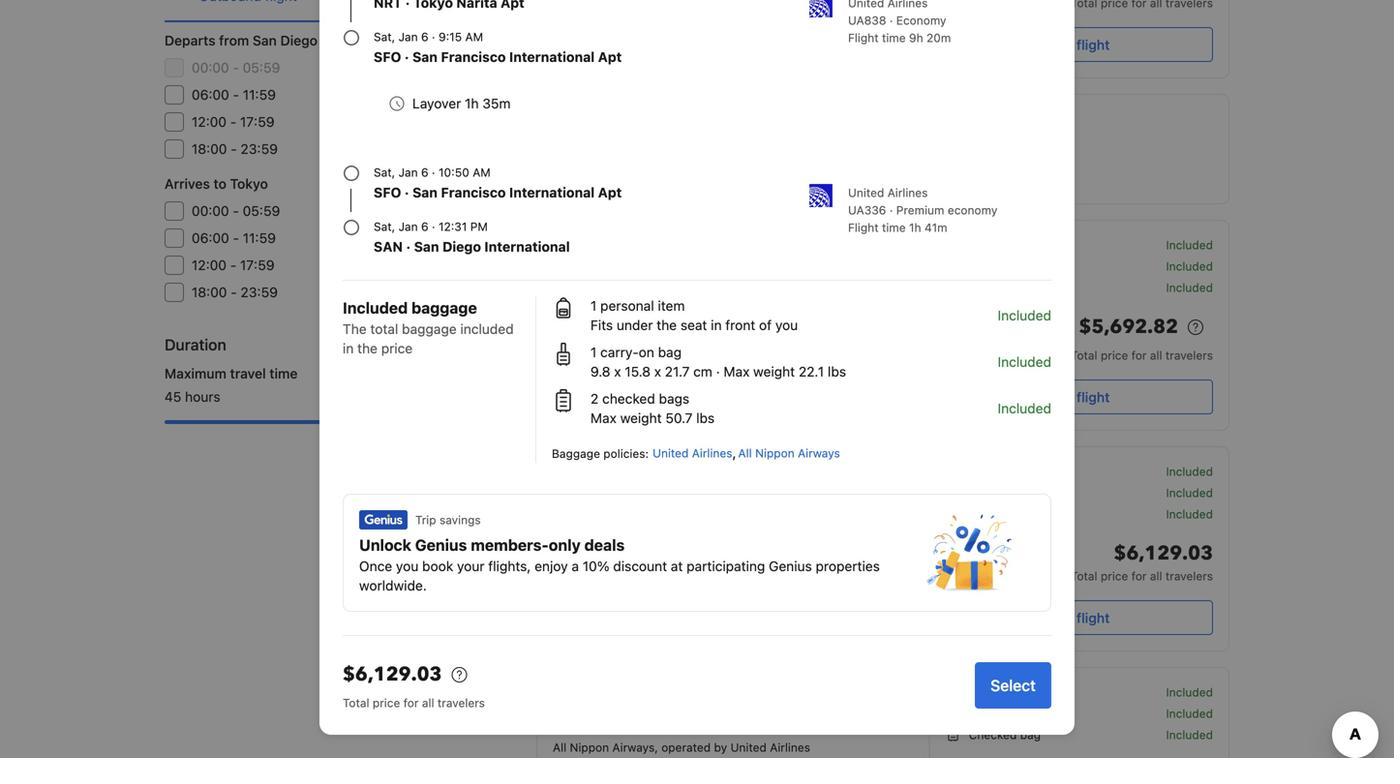 Task type: vqa. For each thing, say whether or not it's contained in the screenshot.
SAN to the middle
yes



Task type: locate. For each thing, give the bounding box(es) containing it.
weight inside 1 carry-on bag 9.8 x 15.8 x 21.7 cm · max weight 22.1 lbs
[[754, 364, 795, 380]]

stop down of in the right top of the page
[[751, 353, 775, 366]]

flight down ua336
[[848, 221, 879, 234]]

jan inside sat, jan 6 · 10:50 am sfo · san francisco international apt
[[399, 166, 418, 179]]

6 left 10:50
[[421, 166, 429, 179]]

apt inside sat, jan 6 · 9:15 am sfo · san francisco international apt
[[598, 49, 622, 65]]

1 vertical spatial 00:00
[[192, 203, 229, 219]]

1 vertical spatial diego
[[443, 239, 481, 255]]

am inside sat, jan 6 · 9:15 am sfo · san francisco international apt
[[465, 30, 483, 44]]

travelers inside $6,129.03 total price for all travelers
[[1166, 569, 1214, 583]]

international up sat, jan 6 · 12:31 pm san · san diego international
[[509, 185, 595, 200]]

policies:
[[604, 447, 649, 461]]

. down nrt . dec 31
[[877, 572, 881, 586]]

carry- right "31"
[[969, 486, 1005, 500]]

airlines
[[888, 186, 928, 200], [592, 293, 633, 307], [592, 382, 633, 395], [692, 446, 733, 460], [592, 608, 633, 622], [770, 741, 811, 754]]

0 horizontal spatial total price for all travelers
[[343, 696, 485, 710]]

price inside $6,129.03 total price for all travelers
[[1101, 569, 1129, 583]]

1 dec from the left
[[641, 488, 663, 502]]

2 vertical spatial san
[[607, 488, 631, 502]]

6 inside sat, jan 6 · 9:15 am sfo · san francisco international apt
[[421, 30, 429, 44]]

1 stop down 14h 40m
[[745, 491, 778, 505]]

1 carry-on bag 9.8 x 15.8 x 21.7 cm · max weight 22.1 lbs
[[591, 344, 847, 380]]

see flight for departs from san diego
[[1049, 37, 1110, 53]]

23:59
[[241, 141, 278, 157], [241, 284, 278, 300]]

pm
[[470, 220, 488, 233], [646, 327, 670, 345], [646, 554, 670, 572], [890, 554, 914, 572]]

0 vertical spatial apt
[[598, 49, 622, 65]]

1 vertical spatial for
[[1132, 569, 1147, 583]]

2 vertical spatial see flight
[[1049, 610, 1110, 626]]

1 vertical spatial 12h
[[735, 553, 754, 567]]

jan inside the 4:55 pm nrt . jan 6
[[641, 350, 660, 363]]

1 18:00 from the top
[[192, 141, 227, 157]]

san
[[253, 32, 277, 48], [413, 49, 438, 65], [413, 185, 438, 200], [414, 239, 439, 255]]

jan inside sat, jan 6 · 9:15 am sfo · san francisco international apt
[[399, 30, 418, 44]]

1 vertical spatial nrt
[[843, 488, 866, 502]]

francisco down 9:15
[[441, 49, 506, 65]]

00:00 down arrives to tokyo
[[192, 203, 229, 219]]

1 up fits
[[591, 298, 597, 314]]

carry- down the personal at the bottom right of page
[[969, 707, 1005, 721]]

18:00 - 23:59
[[192, 141, 278, 157], [192, 284, 278, 300]]

0 vertical spatial 36m
[[757, 326, 782, 340]]

international for sat, jan 6 · 9:15 am sfo · san francisco international apt
[[509, 49, 595, 65]]

1 23:59 from the top
[[241, 141, 278, 157]]

00:00
[[192, 60, 229, 76], [192, 203, 229, 219]]

0 vertical spatial all
[[1150, 349, 1163, 362]]

weight down of in the right top of the page
[[754, 364, 795, 380]]

san down 7:30
[[607, 488, 631, 502]]

airlines inside baggage policies: united airlines , all nippon airways
[[692, 446, 733, 460]]

17:59 down the tokyo
[[240, 257, 275, 273]]

on inside 1 carry-on bag 9.8 x 15.8 x 21.7 cm · max weight 22.1 lbs
[[639, 344, 655, 360]]

dec inside nrt . dec 31
[[876, 488, 898, 502]]

6 left the 43
[[421, 220, 429, 233]]

am inside the 7:30 am san . dec 30
[[645, 465, 670, 484]]

6 for sat, jan 6 · 9:15 am sfo · san francisco international apt
[[421, 30, 429, 44]]

genius
[[415, 536, 467, 554], [769, 558, 812, 574]]

2 dec from the left
[[876, 488, 898, 502]]

bag inside included carry-on bag
[[1022, 707, 1042, 721]]

0 vertical spatial sfo
[[374, 49, 401, 65]]

3 see from the top
[[1049, 610, 1073, 626]]

francisco inside sat, jan 6 · 10:50 am sfo · san francisco international apt
[[441, 185, 506, 200]]

2 united airlines from the top
[[553, 382, 633, 395]]

18:00
[[192, 141, 227, 157], [192, 284, 227, 300]]

12:00
[[192, 114, 227, 130], [192, 257, 227, 273]]

total price for all travelers for $6,129.03
[[343, 696, 485, 710]]

1 vertical spatial all
[[553, 741, 567, 754]]

pm inside 12:31 pm .
[[890, 554, 914, 572]]

1 vertical spatial am
[[473, 166, 491, 179]]

2 see flight button from the top
[[946, 380, 1214, 415]]

0 vertical spatial san
[[850, 3, 874, 16]]

14h 40m
[[738, 465, 786, 478]]

united airlines up fits
[[553, 293, 633, 307]]

united left 2
[[553, 382, 589, 395]]

0 vertical spatial francisco
[[441, 49, 506, 65]]

you inside 1 personal item fits under the seat in front of you
[[776, 317, 798, 333]]

time down premium
[[882, 221, 906, 234]]

6 inside sat, jan 6 · 10:50 am sfo · san francisco international apt
[[421, 166, 429, 179]]

san inside the 7:30 am san . dec 30
[[607, 488, 631, 502]]

flight down ua838
[[848, 31, 879, 45]]

1 inside 1 personal item fits under the seat in front of you
[[591, 298, 597, 314]]

2 18:00 from the top
[[192, 284, 227, 300]]

2 vertical spatial see flight button
[[946, 600, 1214, 635]]

max right cm
[[724, 364, 750, 380]]

4:55 inside the 4:55 pm nrt . jan 6
[[607, 327, 643, 345]]

bags
[[659, 391, 690, 407]]

worldwide.
[[359, 578, 427, 594]]

0 vertical spatial item
[[658, 298, 685, 314]]

san
[[850, 3, 874, 16], [374, 239, 403, 255], [607, 488, 631, 502]]

535
[[473, 87, 498, 103]]

flights,
[[488, 558, 531, 574]]

1 vertical spatial 06:00 - 11:59
[[192, 230, 276, 246]]

checked bag
[[969, 281, 1041, 294], [969, 507, 1041, 521], [969, 728, 1041, 742]]

2 flight from the top
[[848, 221, 879, 234]]

genius image
[[569, 110, 654, 188], [359, 510, 408, 530], [359, 510, 408, 530], [927, 514, 1012, 592]]

12h 36m for 4:55 pm nrt . jan 6
[[735, 326, 782, 340]]

1 vertical spatial see
[[1049, 389, 1073, 405]]

checked
[[969, 281, 1017, 294], [969, 507, 1017, 521], [969, 728, 1017, 742]]

2 05:59 from the top
[[243, 203, 280, 219]]

san up layover
[[413, 49, 438, 65]]

1 vertical spatial 12:31
[[846, 554, 886, 572]]

2 checked from the top
[[969, 507, 1017, 521]]

35m
[[483, 95, 511, 111]]

carry-
[[969, 486, 1005, 500], [969, 707, 1005, 721]]

of
[[759, 317, 772, 333]]

1 vertical spatial total
[[1071, 569, 1098, 583]]

2 vertical spatial time
[[270, 366, 298, 382]]

21.7
[[665, 364, 690, 380]]

unlock
[[359, 536, 412, 554]]

0 vertical spatial 06:00
[[192, 87, 229, 103]]

only
[[549, 536, 581, 554]]

2 vertical spatial on
[[1005, 707, 1018, 721]]

pm down sat, jan 6 · 10:50 am sfo · san francisco international apt
[[470, 220, 488, 233]]

nrt . dec 31
[[843, 484, 914, 502]]

1 06:00 from the top
[[192, 87, 229, 103]]

17:59
[[240, 114, 275, 130], [240, 257, 275, 273]]

san inside sat, jan 6 · 12:31 pm san · san diego international
[[414, 239, 439, 255]]

international inside sat, jan 6 · 12:31 pm san · san diego international
[[485, 239, 570, 255]]

0 vertical spatial 17:59
[[240, 114, 275, 130]]

1 17:59 from the top
[[240, 114, 275, 130]]

0
[[489, 60, 498, 76]]

2 06:00 - 11:59 from the top
[[192, 230, 276, 246]]

1 see flight button from the top
[[946, 27, 1214, 62]]

4:55 inside 4:55 pm .
[[607, 554, 643, 572]]

baggage right total
[[402, 321, 457, 337]]

1 vertical spatial $6,129.03
[[343, 661, 442, 688]]

36m for 4:55 pm nrt . jan 6
[[757, 326, 782, 340]]

1 vertical spatial united airlines
[[553, 382, 633, 395]]

tab list
[[165, 0, 498, 23]]

$6,129.03 for $6,129.03
[[343, 661, 442, 688]]

checked
[[602, 391, 655, 407]]

genius left "properties"
[[769, 558, 812, 574]]

san left the jan 6
[[850, 3, 874, 16]]

17:59 for tokyo
[[240, 257, 275, 273]]

1 horizontal spatial x
[[654, 364, 661, 380]]

05:59 down departs from san diego
[[243, 60, 280, 76]]

12:31 left the 43
[[439, 220, 467, 233]]

1 vertical spatial 1 stop
[[745, 491, 778, 505]]

1 11:59 from the top
[[243, 87, 276, 103]]

2 11:59 from the top
[[243, 230, 276, 246]]

1 horizontal spatial you
[[776, 317, 798, 333]]

2 checked bag from the top
[[969, 507, 1041, 521]]

0 vertical spatial $6,129.03
[[1114, 540, 1214, 567]]

12:00 - 17:59 up to
[[192, 114, 275, 130]]

0 horizontal spatial the
[[357, 340, 378, 356]]

00:00 down departs
[[192, 60, 229, 76]]

pm inside the 4:55 pm nrt . jan 6
[[646, 327, 670, 345]]

1 12h from the top
[[735, 326, 754, 340]]

0 vertical spatial see flight
[[1049, 37, 1110, 53]]

international inside sat, jan 6 · 10:50 am sfo · san francisco international apt
[[509, 185, 595, 200]]

nippon up 40m
[[756, 446, 795, 460]]

2 vertical spatial checked
[[969, 728, 1017, 742]]

2 23:59 from the top
[[241, 284, 278, 300]]

0 vertical spatial international
[[509, 49, 595, 65]]

jan inside sat, jan 6 · 12:31 pm san · san diego international
[[399, 220, 418, 233]]

layover
[[413, 95, 461, 111]]

1 36m from the top
[[757, 326, 782, 340]]

francisco down 10:50
[[441, 185, 506, 200]]

1 vertical spatial 00:00 - 05:59
[[192, 203, 280, 219]]

3 see flight from the top
[[1049, 610, 1110, 626]]

0 vertical spatial you
[[776, 317, 798, 333]]

you up worldwide.
[[396, 558, 419, 574]]

francisco inside sat, jan 6 · 9:15 am sfo · san francisco international apt
[[441, 49, 506, 65]]

1 united airlines from the top
[[553, 293, 633, 307]]

$6,129.03 inside $6,129.03 total price for all travelers
[[1114, 540, 1214, 567]]

12:31 inside sat, jan 6 · 12:31 pm san · san diego international
[[439, 220, 467, 233]]

the down the the
[[357, 340, 378, 356]]

jan for sat, jan 6 · 10:50 am sfo · san francisco international apt
[[399, 166, 418, 179]]

0 vertical spatial 11:59
[[243, 87, 276, 103]]

1 12h 36m from the top
[[735, 326, 782, 340]]

00:00 - 05:59 down the tokyo
[[192, 203, 280, 219]]

genius up book
[[415, 536, 467, 554]]

0 vertical spatial time
[[882, 31, 906, 45]]

weight
[[754, 364, 795, 380], [620, 410, 662, 426]]

40m
[[761, 465, 786, 478]]

international
[[509, 49, 595, 65], [509, 185, 595, 200], [485, 239, 570, 255]]

0 vertical spatial 00:00
[[192, 60, 229, 76]]

2 12h 36m from the top
[[735, 553, 782, 567]]

0 vertical spatial total price for all travelers
[[1071, 349, 1214, 362]]

12:00 up duration
[[192, 257, 227, 273]]

item up seat
[[658, 298, 685, 314]]

2 36m from the top
[[757, 553, 782, 567]]

international for sat, jan 6 · 10:50 am sfo · san francisco international apt
[[509, 185, 595, 200]]

1 vertical spatial sat,
[[374, 166, 395, 179]]

12h 36m up 1 carry-on bag 9.8 x 15.8 x 21.7 cm · max weight 22.1 lbs
[[735, 326, 782, 340]]

am right 10:50
[[473, 166, 491, 179]]

2 francisco from the top
[[441, 185, 506, 200]]

nrt left "31"
[[843, 488, 866, 502]]

1 see flight from the top
[[1049, 37, 1110, 53]]

carry-on bag
[[969, 486, 1042, 500]]

2 sat, from the top
[[374, 166, 395, 179]]

1 vertical spatial total price for all travelers
[[343, 696, 485, 710]]

united down 50.7 lbs
[[653, 446, 689, 460]]

ua838
[[848, 14, 887, 27]]

san right from
[[253, 32, 277, 48]]

airways
[[798, 446, 840, 460]]

see flight button
[[946, 27, 1214, 62], [946, 380, 1214, 415], [946, 600, 1214, 635]]

savings
[[440, 513, 481, 527]]

you inside unlock genius members-only deals once you book your flights, enjoy a 10% discount at participating genius properties worldwide.
[[396, 558, 419, 574]]

apt
[[598, 49, 622, 65], [598, 185, 622, 200]]

stop down 14h 40m
[[754, 491, 778, 505]]

1 vertical spatial nippon
[[570, 741, 609, 754]]

$6,129.03 region
[[343, 660, 960, 694]]

3 united airlines from the top
[[553, 608, 633, 622]]

2 vertical spatial am
[[645, 465, 670, 484]]

stop for pm
[[751, 353, 775, 366]]

baggage
[[412, 299, 477, 317], [402, 321, 457, 337]]

0 vertical spatial weight
[[754, 364, 795, 380]]

12h 36m right the at
[[735, 553, 782, 567]]

0 vertical spatial 12:31
[[439, 220, 467, 233]]

4:55 for 4:55 pm nrt . jan 6
[[607, 327, 643, 345]]

12h for 4:55 pm nrt . jan 6
[[735, 326, 754, 340]]

18:00 - 23:59 up duration
[[192, 284, 278, 300]]

. left "31"
[[870, 484, 873, 498]]

2 sfo from the top
[[374, 185, 401, 200]]

max inside 2 checked bags max weight 50.7 lbs
[[591, 410, 617, 426]]

1 4:55 from the top
[[607, 327, 643, 345]]

1h down premium
[[909, 221, 922, 234]]

am up the 30
[[645, 465, 670, 484]]

2 12:00 from the top
[[192, 257, 227, 273]]

1 vertical spatial checked
[[969, 507, 1017, 521]]

1 horizontal spatial total price for all travelers
[[1071, 349, 1214, 362]]

airlines down 50.7 lbs
[[692, 446, 733, 460]]

san up sat, jan 6 · 12:31 pm san · san diego international
[[413, 185, 438, 200]]

2 06:00 from the top
[[192, 230, 229, 246]]

45
[[165, 389, 181, 405]]

1 horizontal spatial weight
[[754, 364, 795, 380]]

1 vertical spatial san
[[374, 239, 403, 255]]

international inside sat, jan 6 · 9:15 am sfo · san francisco international apt
[[509, 49, 595, 65]]

1 vertical spatial 18:00 - 23:59
[[192, 284, 278, 300]]

23:59 up "travel"
[[241, 284, 278, 300]]

0 vertical spatial sat,
[[374, 30, 395, 44]]

2 12:00 - 17:59 from the top
[[192, 257, 275, 273]]

flight
[[848, 31, 879, 45], [848, 221, 879, 234]]

apt inside sat, jan 6 · 10:50 am sfo · san francisco international apt
[[598, 185, 622, 200]]

2 vertical spatial travelers
[[438, 696, 485, 710]]

0 vertical spatial 1 stop
[[742, 353, 775, 366]]

1 vertical spatial travelers
[[1166, 569, 1214, 583]]

1 vertical spatial item
[[1020, 686, 1043, 699]]

travelers for $6,129.03
[[438, 696, 485, 710]]

to
[[214, 176, 227, 192]]

1 horizontal spatial 1h
[[909, 221, 922, 234]]

. inside 4:55 pm .
[[634, 572, 637, 586]]

1 horizontal spatial nippon
[[756, 446, 795, 460]]

checked bag down economy
[[969, 281, 1041, 294]]

2 vertical spatial international
[[485, 239, 570, 255]]

1 sfo from the top
[[374, 49, 401, 65]]

1h left 35m
[[465, 95, 479, 111]]

2 12h from the top
[[735, 553, 754, 567]]

1 see from the top
[[1049, 37, 1073, 53]]

$6,129.03
[[1114, 540, 1214, 567], [343, 661, 442, 688]]

sat, inside sat, jan 6 · 9:15 am sfo · san francisco international apt
[[374, 30, 395, 44]]

18:00 - 23:59 for to
[[192, 284, 278, 300]]

2 carry- from the top
[[969, 707, 1005, 721]]

12:00 - 17:59 down to
[[192, 257, 275, 273]]

international right 0
[[509, 49, 595, 65]]

1 vertical spatial see flight button
[[946, 380, 1214, 415]]

0 horizontal spatial item
[[658, 298, 685, 314]]

included inside included carry-on bag
[[1167, 686, 1214, 699]]

sat, for sat, jan 6 · 9:15 am sfo · san francisco international apt
[[374, 30, 395, 44]]

sfo for sat, jan 6 · 9:15 am sfo · san francisco international apt
[[374, 49, 401, 65]]

. inside 12:31 pm .
[[877, 572, 881, 586]]

bag
[[1021, 281, 1041, 294], [658, 344, 682, 360], [1022, 486, 1042, 500], [1021, 507, 1041, 521], [1022, 707, 1042, 721], [1021, 728, 1041, 742]]

all inside $6,129.03 total price for all travelers
[[1150, 569, 1163, 583]]

diego right from
[[280, 32, 318, 48]]

am inside sat, jan 6 · 10:50 am sfo · san francisco international apt
[[473, 166, 491, 179]]

. inside nrt . dec 31
[[870, 484, 873, 498]]

all
[[1150, 349, 1163, 362], [1150, 569, 1163, 583], [422, 696, 434, 710]]

0 vertical spatial united airlines
[[553, 293, 633, 307]]

pm inside sat, jan 6 · 12:31 pm san · san diego international
[[470, 220, 488, 233]]

0 vertical spatial travelers
[[1166, 349, 1214, 362]]

3 checked bag from the top
[[969, 728, 1041, 742]]

jan
[[884, 3, 903, 16], [399, 30, 418, 44], [399, 166, 418, 179], [399, 220, 418, 233], [641, 350, 660, 363]]

18:00 up arrives to tokyo
[[192, 141, 227, 157]]

0 vertical spatial all
[[739, 446, 752, 460]]

6 inside sat, jan 6 · 12:31 pm san · san diego international
[[421, 220, 429, 233]]

francisco for sat, jan 6 · 9:15 am sfo · san francisco international apt
[[441, 49, 506, 65]]

in down the the
[[343, 340, 354, 356]]

san inside sat, jan 6 · 9:15 am sfo · san francisco international apt
[[413, 49, 438, 65]]

12:00 - 17:59
[[192, 114, 275, 130], [192, 257, 275, 273]]

stop
[[751, 353, 775, 366], [754, 491, 778, 505]]

the
[[657, 317, 677, 333], [357, 340, 378, 356]]

1 vertical spatial francisco
[[441, 185, 506, 200]]

1 stop for 4:55 pm
[[742, 353, 775, 366]]

total for $6,129.03
[[343, 696, 370, 710]]

6 up 21.7 at the left of page
[[663, 350, 671, 363]]

nippon inside baggage policies: united airlines , all nippon airways
[[756, 446, 795, 460]]

all right the ,
[[739, 446, 752, 460]]

2 17:59 from the top
[[240, 257, 275, 273]]

4:55
[[607, 327, 643, 345], [607, 554, 643, 572]]

1 checked from the top
[[969, 281, 1017, 294]]

· inside "ua838 · economy flight time 9h 20m"
[[890, 14, 893, 27]]

checked bag down "carry-on bag"
[[969, 507, 1041, 521]]

1 sat, from the top
[[374, 30, 395, 44]]

0 vertical spatial 1h
[[465, 95, 479, 111]]

sfo inside sat, jan 6 · 10:50 am sfo · san francisco international apt
[[374, 185, 401, 200]]

dec left "31"
[[876, 488, 898, 502]]

18:00 up duration
[[192, 284, 227, 300]]

airlines down "9.8"
[[592, 382, 633, 395]]

06:00 - 11:59 down to
[[192, 230, 276, 246]]

pm inside 4:55 pm .
[[646, 554, 670, 572]]

baggage policies: united airlines , all nippon airways
[[552, 445, 840, 461]]

3 see flight button from the top
[[946, 600, 1214, 635]]

1 vertical spatial 06:00
[[192, 230, 229, 246]]

the left seat
[[657, 317, 677, 333]]

0 horizontal spatial you
[[396, 558, 419, 574]]

18:00 - 23:59 up the tokyo
[[192, 141, 278, 157]]

1 vertical spatial 17:59
[[240, 257, 275, 273]]

sat,
[[374, 30, 395, 44], [374, 166, 395, 179], [374, 220, 395, 233]]

san inside sat, jan 6 · 10:50 am sfo · san francisco international apt
[[413, 185, 438, 200]]

price inside included baggage the total baggage included in the price
[[381, 340, 413, 356]]

1 vertical spatial sfo
[[374, 185, 401, 200]]

2 x from the left
[[654, 364, 661, 380]]

on for included carry-on bag
[[1005, 707, 1018, 721]]

0 horizontal spatial 12:31
[[439, 220, 467, 233]]

36m for 4:55 pm .
[[757, 553, 782, 567]]

06:00 - 11:59 down from
[[192, 87, 276, 103]]

4:55 for 4:55 pm .
[[607, 554, 643, 572]]

pm right "properties"
[[890, 554, 914, 572]]

united airlines down "9.8"
[[553, 382, 633, 395]]

sat, inside sat, jan 6 · 12:31 pm san · san diego international
[[374, 220, 395, 233]]

$6,129.03 inside region
[[343, 661, 442, 688]]

3 sat, from the top
[[374, 220, 395, 233]]

0 vertical spatial genius
[[415, 536, 467, 554]]

06:00
[[192, 87, 229, 103], [192, 230, 229, 246]]

2 apt from the top
[[598, 185, 622, 200]]

2 18:00 - 23:59 from the top
[[192, 284, 278, 300]]

1 flight from the top
[[1077, 37, 1110, 53]]

1 stop down of in the right top of the page
[[742, 353, 775, 366]]

1 12:00 - 17:59 from the top
[[192, 114, 275, 130]]

2 00:00 - 05:59 from the top
[[192, 203, 280, 219]]

travelers for $5,692.82
[[1166, 349, 1214, 362]]

0 horizontal spatial nrt
[[607, 350, 631, 363]]

1 horizontal spatial $6,129.03
[[1114, 540, 1214, 567]]

1 vertical spatial 12h 36m
[[735, 553, 782, 567]]

diego inside sat, jan 6 · 12:31 pm san · san diego international
[[443, 239, 481, 255]]

time inside "ua838 · economy flight time 9h 20m"
[[882, 31, 906, 45]]

3 flight from the top
[[1077, 610, 1110, 626]]

nrt up "9.8"
[[607, 350, 631, 363]]

travelers
[[1166, 349, 1214, 362], [1166, 569, 1214, 583], [438, 696, 485, 710]]

am
[[465, 30, 483, 44], [473, 166, 491, 179], [645, 465, 670, 484]]

0 vertical spatial see flight button
[[946, 27, 1214, 62]]

36m right front
[[757, 326, 782, 340]]

flight
[[1077, 37, 1110, 53], [1077, 389, 1110, 405], [1077, 610, 1110, 626]]

deals
[[585, 536, 625, 554]]

for for $5,692.82
[[1132, 349, 1147, 362]]

0 vertical spatial carry-
[[969, 486, 1005, 500]]

0 vertical spatial on
[[639, 344, 655, 360]]

san up total
[[374, 239, 403, 255]]

time left 9h
[[882, 31, 906, 45]]

1 vertical spatial checked bag
[[969, 507, 1041, 521]]

1 vertical spatial flight
[[1077, 389, 1110, 405]]

time right "travel"
[[270, 366, 298, 382]]

06:00 for arrives
[[192, 230, 229, 246]]

all for $5,692.82
[[1150, 349, 1163, 362]]

front
[[726, 317, 756, 333]]

1 francisco from the top
[[441, 49, 506, 65]]

17:59 for san
[[240, 114, 275, 130]]

x
[[614, 364, 621, 380], [654, 364, 661, 380]]

sat, inside sat, jan 6 · 10:50 am sfo · san francisco international apt
[[374, 166, 395, 179]]

1 12:00 from the top
[[192, 114, 227, 130]]

2 vertical spatial sat,
[[374, 220, 395, 233]]

1 horizontal spatial max
[[724, 364, 750, 380]]

international down sat, jan 6 · 10:50 am sfo · san francisco international apt
[[485, 239, 570, 255]]

1 vertical spatial all
[[1150, 569, 1163, 583]]

diego down sat, jan 6 · 10:50 am sfo · san francisco international apt
[[443, 239, 481, 255]]

0 vertical spatial total
[[1071, 349, 1098, 362]]

weight down checked
[[620, 410, 662, 426]]

dec left the 30
[[641, 488, 663, 502]]

0 vertical spatial 06:00 - 11:59
[[192, 87, 276, 103]]

carry- inside included carry-on bag
[[969, 707, 1005, 721]]

2 4:55 from the top
[[607, 554, 643, 572]]

checked down economy
[[969, 281, 1017, 294]]

12h right the at
[[735, 553, 754, 567]]

1 horizontal spatial genius
[[769, 558, 812, 574]]

1 horizontal spatial 12:31
[[846, 554, 886, 572]]

12:31 pm .
[[846, 554, 914, 586]]

17:59 up the tokyo
[[240, 114, 275, 130]]

san for sat, jan 6 · 12:31 pm san · san diego international
[[414, 239, 439, 255]]

max inside 1 carry-on bag 9.8 x 15.8 x 21.7 cm · max weight 22.1 lbs
[[724, 364, 750, 380]]

1 vertical spatial on
[[1005, 486, 1018, 500]]

nippon
[[756, 446, 795, 460], [570, 741, 609, 754]]

jan for sat, jan 6 · 9:15 am sfo · san francisco international apt
[[399, 30, 418, 44]]

. inside the 7:30 am san . dec 30
[[634, 484, 638, 498]]

2 checked bags max weight 50.7 lbs
[[591, 391, 715, 426]]

baggage
[[552, 447, 600, 461]]

12:00 up arrives to tokyo
[[192, 114, 227, 130]]

1h
[[465, 95, 479, 111], [909, 221, 922, 234]]

06:00 - 11:59 for to
[[192, 230, 276, 246]]

in inside included baggage the total baggage included in the price
[[343, 340, 354, 356]]

1 vertical spatial see flight
[[1049, 389, 1110, 405]]

0 vertical spatial nrt
[[607, 350, 631, 363]]

sfo for sat, jan 6 · 10:50 am sfo · san francisco international apt
[[374, 185, 401, 200]]

on inside included carry-on bag
[[1005, 707, 1018, 721]]

1 apt from the top
[[598, 49, 622, 65]]

11:59 down departs from san diego
[[243, 87, 276, 103]]

see for departs from san diego
[[1049, 37, 1073, 53]]

3 checked from the top
[[969, 728, 1017, 742]]

15.8
[[625, 364, 651, 380]]

1 18:00 - 23:59 from the top
[[192, 141, 278, 157]]

you
[[776, 317, 798, 333], [396, 558, 419, 574]]

9h
[[909, 31, 924, 45]]

sfo inside sat, jan 6 · 9:15 am sfo · san francisco international apt
[[374, 49, 401, 65]]

carry-
[[601, 344, 639, 360]]

united up ua336
[[848, 186, 885, 200]]

from
[[219, 32, 249, 48]]

1 horizontal spatial in
[[711, 317, 722, 333]]

san left the 43
[[414, 239, 439, 255]]

1 flight from the top
[[848, 31, 879, 45]]

10%
[[583, 558, 610, 574]]

tokyo
[[230, 176, 268, 192]]

12:00 - 17:59 for from
[[192, 114, 275, 130]]

1 stop for 7:30 am
[[745, 491, 778, 505]]

00:00 - 05:59 down from
[[192, 60, 280, 76]]

1 06:00 - 11:59 from the top
[[192, 87, 276, 103]]

arrives
[[165, 176, 210, 192]]

1 vertical spatial the
[[357, 340, 378, 356]]

x left 21.7 at the left of page
[[654, 364, 661, 380]]

francisco
[[441, 49, 506, 65], [441, 185, 506, 200]]

7:30 am san . dec 30
[[607, 465, 680, 502]]

12:31
[[439, 220, 467, 233], [846, 554, 886, 572]]

airlines right "by"
[[770, 741, 811, 754]]

on for 1 carry-on bag 9.8 x 15.8 x 21.7 cm · max weight 22.1 lbs
[[639, 344, 655, 360]]

you right of in the right top of the page
[[776, 317, 798, 333]]

1 vertical spatial stop
[[754, 491, 778, 505]]

12:31 down nrt . dec 31
[[846, 554, 886, 572]]

0 horizontal spatial 1h
[[465, 95, 479, 111]]

pm left seat
[[646, 327, 670, 345]]

1 vertical spatial 05:59
[[243, 203, 280, 219]]



Task type: describe. For each thing, give the bounding box(es) containing it.
cm
[[694, 364, 713, 380]]

2 see from the top
[[1049, 389, 1073, 405]]

personal
[[601, 298, 654, 314]]

all nippon airways, operated by united airlines
[[553, 741, 811, 754]]

premium
[[897, 203, 945, 217]]

31
[[901, 488, 914, 502]]

item inside 1 personal item fits under the seat in front of you
[[658, 298, 685, 314]]

departs
[[165, 32, 216, 48]]

airlines down unlock genius members-only deals once you book your flights, enjoy a 10% discount at participating genius properties worldwide.
[[592, 608, 633, 622]]

your
[[457, 558, 485, 574]]

book
[[422, 558, 453, 574]]

$6,129.03 for $6,129.03 total price for all travelers
[[1114, 540, 1214, 567]]

1 x from the left
[[614, 364, 621, 380]]

pm for 12:31 pm .
[[890, 554, 914, 572]]

2 00:00 from the top
[[192, 203, 229, 219]]

11:59 for tokyo
[[243, 230, 276, 246]]

flight inside "ua838 · economy flight time 9h 20m"
[[848, 31, 879, 45]]

ua838 · economy flight time 9h 20m
[[848, 14, 951, 45]]

12:00 - 17:59 for to
[[192, 257, 275, 273]]

bag inside 1 carry-on bag 9.8 x 15.8 x 21.7 cm · max weight 22.1 lbs
[[658, 344, 682, 360]]

1 05:59 from the top
[[243, 60, 280, 76]]

for for $6,129.03
[[404, 696, 419, 710]]

$5,692.82
[[1079, 314, 1179, 340]]

trip
[[415, 513, 436, 527]]

50.7 lbs
[[666, 410, 715, 426]]

included baggage the total baggage included in the price
[[343, 299, 514, 356]]

14h
[[738, 465, 757, 478]]

hours
[[185, 389, 220, 405]]

0 vertical spatial diego
[[280, 32, 318, 48]]

a
[[572, 558, 579, 574]]

41m
[[925, 221, 948, 234]]

sat, jan 6 · 9:15 am sfo · san francisco international apt
[[374, 30, 622, 65]]

11:59 for san
[[243, 87, 276, 103]]

airlines up fits
[[592, 293, 633, 307]]

18:00 - 23:59 for from
[[192, 141, 278, 157]]

apt for sat, jan 6 · 9:15 am sfo · san francisco international apt
[[598, 49, 622, 65]]

under
[[617, 317, 653, 333]]

see flight button for 7:30 am
[[946, 600, 1214, 635]]

23:59 for san
[[241, 141, 278, 157]]

nrt inside nrt . dec 31
[[843, 488, 866, 502]]

at
[[671, 558, 683, 574]]

am for sat, jan 6 · 10:50 am sfo · san francisco international apt
[[473, 166, 491, 179]]

see flight button for departs from san diego
[[946, 27, 1214, 62]]

united inside baggage policies: united airlines , all nippon airways
[[653, 446, 689, 460]]

flight for departs from san diego
[[1077, 37, 1110, 53]]

sat, jan 6 · 12:31 pm san · san diego international
[[374, 220, 570, 255]]

the
[[343, 321, 367, 337]]

,
[[733, 445, 737, 461]]

$6,129.03 total price for all travelers
[[1071, 540, 1214, 583]]

united airlines image
[[810, 184, 833, 207]]

sat, for sat, jan 6 · 12:31 pm san · san diego international
[[374, 220, 395, 233]]

duration
[[165, 336, 226, 354]]

flight inside "united airlines ua336 · premium economy flight time 1h 41m"
[[848, 221, 879, 234]]

select button
[[975, 662, 1052, 709]]

see for 7:30 am
[[1049, 610, 1073, 626]]

30
[[666, 488, 680, 502]]

10:50
[[439, 166, 470, 179]]

pm for 4:55 pm .
[[646, 554, 670, 572]]

1h inside "united airlines ua336 · premium economy flight time 1h 41m"
[[909, 221, 922, 234]]

apt for sat, jan 6 · 10:50 am sfo · san francisco international apt
[[598, 185, 622, 200]]

1 down 14h
[[745, 491, 751, 505]]

22.1 lbs
[[799, 364, 847, 380]]

1 down front
[[742, 353, 748, 366]]

united down a
[[553, 608, 589, 622]]

total inside $6,129.03 total price for all travelers
[[1071, 569, 1098, 583]]

06:00 for departs
[[192, 87, 229, 103]]

2
[[591, 391, 599, 407]]

$5,692.82 region
[[946, 312, 1214, 347]]

9.8
[[591, 364, 611, 380]]

9:15
[[439, 30, 462, 44]]

san for sat, jan 6 · 10:50 am sfo · san francisco international apt
[[413, 185, 438, 200]]

jan for sat, jan 6 · 12:31 pm san · san diego international
[[399, 220, 418, 233]]

2 flight from the top
[[1077, 389, 1110, 405]]

0 vertical spatial baggage
[[412, 299, 477, 317]]

1 00:00 - 05:59 from the top
[[192, 60, 280, 76]]

6 for sat, jan 6 · 10:50 am sfo · san francisco international apt
[[421, 166, 429, 179]]

unlock genius members-only deals once you book your flights, enjoy a 10% discount at participating genius properties worldwide.
[[359, 536, 880, 594]]

maximum travel time 45 hours
[[165, 366, 298, 405]]

20m
[[927, 31, 951, 45]]

6 up 9h
[[907, 3, 914, 16]]

included carry-on bag
[[969, 686, 1214, 721]]

properties
[[816, 558, 880, 574]]

1 vertical spatial baggage
[[402, 321, 457, 337]]

1 carry- from the top
[[969, 486, 1005, 500]]

see flight for 7:30 am
[[1049, 610, 1110, 626]]

2 horizontal spatial san
[[850, 3, 874, 16]]

united left personal
[[553, 293, 589, 307]]

layover 1h 35m
[[413, 95, 511, 111]]

travel
[[230, 366, 266, 382]]

12:00 for arrives
[[192, 257, 227, 273]]

4:55 pm .
[[607, 554, 670, 586]]

4:55 pm nrt . jan 6
[[607, 327, 671, 363]]

the inside 1 personal item fits under the seat in front of you
[[657, 317, 677, 333]]

06:00 - 11:59 for from
[[192, 87, 276, 103]]

stop for am
[[754, 491, 778, 505]]

seat
[[681, 317, 707, 333]]

the inside included baggage the total baggage included in the price
[[357, 340, 378, 356]]

weight inside 2 checked bags max weight 50.7 lbs
[[620, 410, 662, 426]]

43
[[481, 230, 498, 246]]

united right "by"
[[731, 741, 767, 754]]

united airlines image
[[810, 0, 833, 17]]

12h for 4:55 pm .
[[735, 553, 754, 567]]

personal
[[969, 686, 1016, 699]]

time inside "united airlines ua336 · premium economy flight time 1h 41m"
[[882, 221, 906, 234]]

included
[[460, 321, 514, 337]]

. inside the 4:55 pm nrt . jan 6
[[634, 346, 637, 359]]

12h 36m for 4:55 pm .
[[735, 553, 782, 567]]

members-
[[471, 536, 549, 554]]

pm for 4:55 pm nrt . jan 6
[[646, 327, 670, 345]]

united airlines link
[[653, 446, 733, 460]]

6 inside the 4:55 pm nrt . jan 6
[[663, 350, 671, 363]]

1 checked bag from the top
[[969, 281, 1041, 294]]

1 inside 1 carry-on bag 9.8 x 15.8 x 21.7 cm · max weight 22.1 lbs
[[591, 344, 597, 360]]

· inside "united airlines ua336 · premium economy flight time 1h 41m"
[[890, 203, 893, 217]]

international for sat, jan 6 · 12:31 pm san · san diego international
[[485, 239, 570, 255]]

personal item
[[969, 686, 1043, 699]]

dec inside the 7:30 am san . dec 30
[[641, 488, 663, 502]]

united airlines ua336 · premium economy flight time 1h 41m
[[848, 186, 998, 234]]

sat, jan 6 · 10:50 am sfo · san francisco international apt
[[374, 166, 622, 200]]

· inside 1 carry-on bag 9.8 x 15.8 x 21.7 cm · max weight 22.1 lbs
[[716, 364, 720, 380]]

enjoy
[[535, 558, 568, 574]]

select
[[991, 677, 1036, 695]]

jan 6
[[884, 3, 914, 16]]

francisco for sat, jan 6 · 10:50 am sfo · san francisco international apt
[[441, 185, 506, 200]]

2 see flight from the top
[[1049, 389, 1110, 405]]

economy
[[948, 203, 998, 217]]

fits
[[591, 317, 613, 333]]

operated
[[662, 741, 711, 754]]

23:59 for tokyo
[[241, 284, 278, 300]]

united inside "united airlines ua336 · premium economy flight time 1h 41m"
[[848, 186, 885, 200]]

san inside sat, jan 6 · 12:31 pm san · san diego international
[[374, 239, 403, 255]]

sat, for sat, jan 6 · 10:50 am sfo · san francisco international apt
[[374, 166, 395, 179]]

6 for sat, jan 6 · 12:31 pm san · san diego international
[[421, 220, 429, 233]]

12:00 for departs
[[192, 114, 227, 130]]

maximum
[[165, 366, 227, 382]]

12:31 inside 12:31 pm .
[[846, 554, 886, 572]]

0 horizontal spatial nippon
[[570, 741, 609, 754]]

1 00:00 from the top
[[192, 60, 229, 76]]

all nippon airways link
[[739, 446, 840, 460]]

all for $6,129.03
[[422, 696, 434, 710]]

trip savings
[[415, 513, 481, 527]]

total
[[370, 321, 398, 337]]

nrt inside the 4:55 pm nrt . jan 6
[[607, 350, 631, 363]]

am for sat, jan 6 · 9:15 am sfo · san francisco international apt
[[465, 30, 483, 44]]

1 vertical spatial genius
[[769, 558, 812, 574]]

arrives to tokyo
[[165, 176, 268, 192]]

for inside $6,129.03 total price for all travelers
[[1132, 569, 1147, 583]]

total for $5,692.82
[[1071, 349, 1098, 362]]

departs from san diego
[[165, 32, 318, 48]]

ua336
[[848, 203, 887, 217]]

0 horizontal spatial genius
[[415, 536, 467, 554]]

0 horizontal spatial all
[[553, 741, 567, 754]]

discount
[[613, 558, 667, 574]]

flight for 7:30 am
[[1077, 610, 1110, 626]]

total price for all travelers for $5,692.82
[[1071, 349, 1214, 362]]

economy
[[897, 14, 947, 27]]

in inside 1 personal item fits under the seat in front of you
[[711, 317, 722, 333]]

included inside included baggage the total baggage included in the price
[[343, 299, 408, 317]]

airlines inside "united airlines ua336 · premium economy flight time 1h 41m"
[[888, 186, 928, 200]]

time inside 'maximum travel time 45 hours'
[[270, 366, 298, 382]]

san for sat, jan 6 · 9:15 am sfo · san francisco international apt
[[413, 49, 438, 65]]

18:00 for arrives
[[192, 284, 227, 300]]

by
[[714, 741, 728, 754]]

7:30
[[607, 465, 641, 484]]

18:00 for departs
[[192, 141, 227, 157]]

all inside baggage policies: united airlines , all nippon airways
[[739, 446, 752, 460]]



